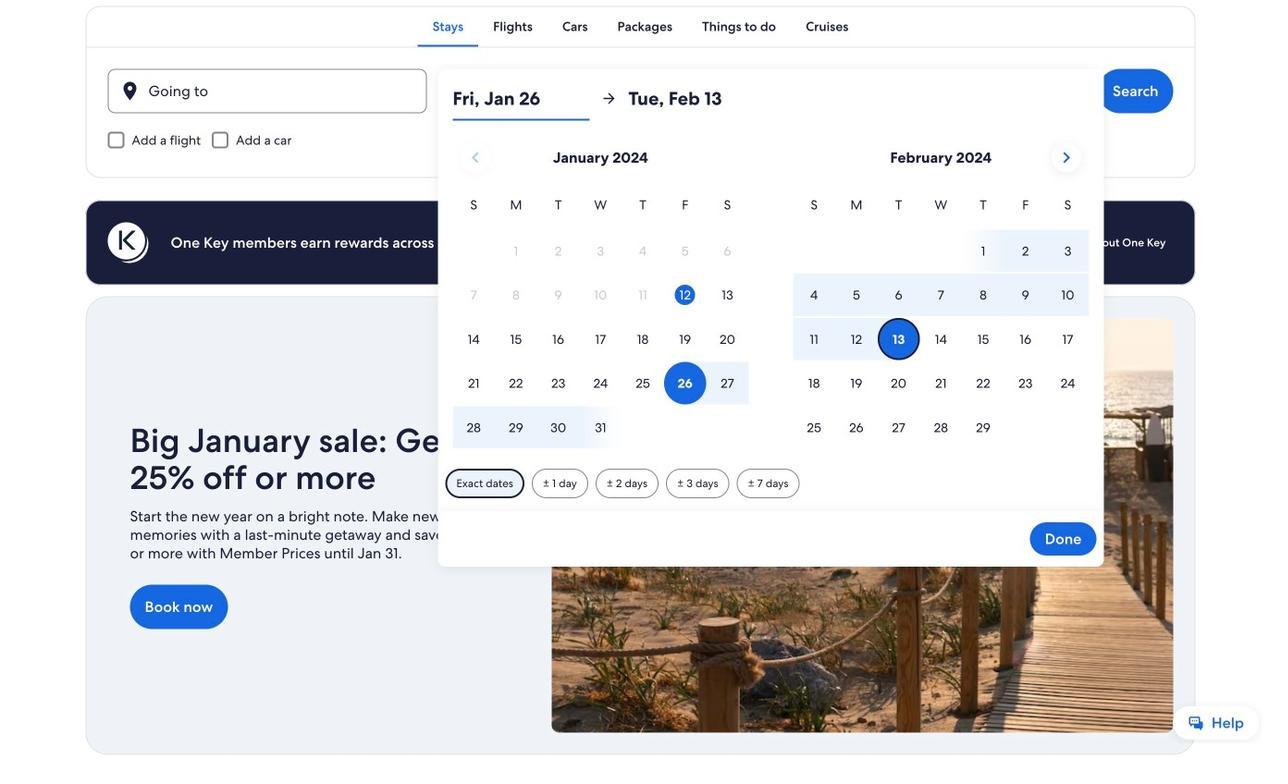 Task type: describe. For each thing, give the bounding box(es) containing it.
next month image
[[1056, 147, 1078, 169]]

previous month image
[[464, 147, 487, 169]]

january 2024 element
[[453, 195, 749, 451]]



Task type: vqa. For each thing, say whether or not it's contained in the screenshot.
Previous month image
yes



Task type: locate. For each thing, give the bounding box(es) containing it.
february 2024 element
[[793, 195, 1090, 451]]

directional image
[[601, 90, 618, 107]]

today element
[[675, 285, 696, 305]]

application
[[453, 136, 1090, 451]]

tab list
[[86, 6, 1196, 47]]



